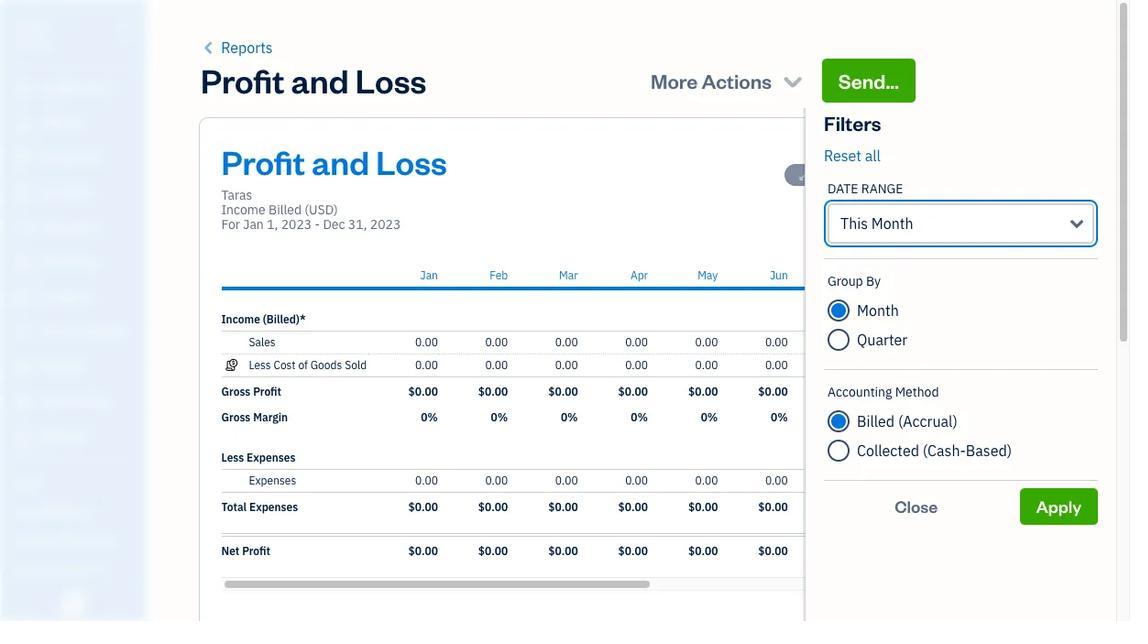 Task type: vqa. For each thing, say whether or not it's contained in the screenshot.
The Less
yes



Task type: locate. For each thing, give the bounding box(es) containing it.
group
[[828, 273, 864, 290]]

2 income from the top
[[221, 313, 260, 326]]

less for less expenses
[[221, 451, 244, 465]]

(cash-
[[923, 442, 966, 460]]

bank connections image
[[14, 563, 141, 578]]

profit
[[201, 59, 285, 102], [221, 140, 305, 183], [253, 385, 282, 399], [242, 545, 271, 558]]

0 vertical spatial billed
[[269, 202, 302, 218]]

month down the range
[[872, 215, 914, 233]]

0 horizontal spatial taras
[[15, 17, 51, 35]]

taras
[[15, 17, 51, 35], [221, 187, 253, 204]]

0 vertical spatial taras
[[15, 17, 51, 35]]

1 horizontal spatial 2023
[[370, 216, 401, 233]]

billed
[[269, 202, 302, 218], [857, 413, 895, 431]]

billed (accrual)
[[857, 413, 958, 431]]

and inside "profit and loss taras income billed (usd) for jan 1, 2023 - dec 31, 2023"
[[312, 140, 370, 183]]

expense image
[[12, 254, 34, 272]]

2 vertical spatial expenses
[[249, 501, 298, 514]]

jan left 1,
[[243, 216, 264, 233]]

0.00
[[415, 336, 438, 349], [485, 336, 508, 349], [556, 336, 578, 349], [626, 336, 648, 349], [696, 336, 718, 349], [766, 336, 788, 349], [836, 336, 858, 349], [906, 336, 929, 349], [415, 359, 438, 372], [485, 359, 508, 372], [556, 359, 578, 372], [626, 359, 648, 372], [696, 359, 718, 372], [766, 359, 788, 372], [836, 359, 858, 372], [906, 359, 929, 372], [415, 474, 438, 488], [485, 474, 508, 488], [556, 474, 578, 488], [626, 474, 648, 488], [696, 474, 718, 488], [766, 474, 788, 488], [836, 474, 858, 488], [906, 474, 929, 488]]

1 0% from the left
[[421, 411, 438, 425]]

1 vertical spatial month
[[857, 302, 899, 320]]

filters
[[824, 110, 882, 136]]

group by
[[828, 273, 881, 290]]

1 vertical spatial less
[[221, 451, 244, 465]]

and right reports button
[[291, 59, 349, 102]]

loss inside "profit and loss taras income billed (usd) for jan 1, 2023 - dec 31, 2023"
[[376, 140, 447, 183]]

month
[[872, 215, 914, 233], [857, 302, 899, 320]]

0 vertical spatial and
[[291, 59, 349, 102]]

1 vertical spatial gross
[[221, 411, 251, 425]]

income
[[221, 202, 266, 218], [221, 313, 260, 326]]

1 vertical spatial loss
[[376, 140, 447, 183]]

expenses right total
[[249, 501, 298, 514]]

actions
[[702, 68, 772, 94]]

0 horizontal spatial less
[[221, 451, 244, 465]]

send…
[[839, 68, 900, 94]]

1 vertical spatial and
[[312, 140, 370, 183]]

2 0% from the left
[[491, 411, 508, 425]]

(billed)*
[[263, 313, 306, 326]]

1 horizontal spatial taras
[[221, 187, 253, 204]]

reset all
[[824, 147, 881, 165]]

0 horizontal spatial 2023
[[281, 216, 312, 233]]

less expenses
[[221, 451, 296, 465]]

freshbooks image
[[59, 592, 88, 614]]

expenses
[[247, 451, 296, 465], [249, 474, 296, 488], [249, 501, 298, 514]]

jun
[[770, 269, 788, 282]]

feb
[[490, 269, 508, 282]]

1 vertical spatial taras
[[221, 187, 253, 204]]

less for less cost of goods sold
[[249, 359, 271, 372]]

4 0% from the left
[[631, 411, 648, 425]]

by
[[867, 273, 881, 290]]

expenses down "margin"
[[247, 451, 296, 465]]

0%
[[421, 411, 438, 425], [491, 411, 508, 425], [561, 411, 578, 425], [631, 411, 648, 425], [701, 411, 718, 425], [771, 411, 788, 425], [841, 411, 858, 425], [911, 411, 929, 425]]

8 0% from the left
[[911, 411, 929, 425]]

0 vertical spatial income
[[221, 202, 266, 218]]

team members image
[[14, 504, 141, 519]]

close button
[[824, 489, 1009, 525]]

send… button
[[822, 59, 916, 103]]

collected
[[857, 442, 920, 460]]

reset all button
[[824, 145, 881, 167]]

1 gross from the top
[[221, 385, 251, 399]]

income left 1,
[[221, 202, 266, 218]]

and for profit and loss taras income billed (usd) for jan 1, 2023 - dec 31, 2023
[[312, 140, 370, 183]]

estimate image
[[12, 149, 34, 168]]

less up category image
[[221, 451, 244, 465]]

2023
[[281, 216, 312, 233], [370, 216, 401, 233]]

1 horizontal spatial billed
[[857, 413, 895, 431]]

this month
[[841, 215, 914, 233]]

$0.00
[[409, 385, 438, 399], [479, 385, 508, 399], [549, 385, 578, 399], [619, 385, 648, 399], [689, 385, 718, 399], [759, 385, 788, 399], [829, 385, 858, 399], [899, 385, 929, 399], [409, 501, 438, 514], [479, 501, 508, 514], [549, 501, 578, 514], [619, 501, 648, 514], [689, 501, 718, 514], [759, 501, 788, 514], [899, 501, 929, 514], [409, 545, 438, 558], [479, 545, 508, 558], [549, 545, 578, 558], [619, 545, 648, 558], [689, 545, 718, 558], [759, 545, 788, 558]]

profit and loss
[[201, 59, 427, 102]]

items and services image
[[14, 534, 141, 548]]

project image
[[12, 289, 34, 307]]

0 vertical spatial month
[[872, 215, 914, 233]]

gross up gross margin
[[221, 385, 251, 399]]

more
[[651, 68, 698, 94]]

income up category icon on the bottom left of the page
[[221, 313, 260, 326]]

billed down accounting method
[[857, 413, 895, 431]]

1 horizontal spatial jan
[[420, 269, 438, 282]]

0 vertical spatial loss
[[356, 59, 427, 102]]

taras up for
[[221, 187, 253, 204]]

category image
[[221, 336, 242, 350]]

month up quarter
[[857, 302, 899, 320]]

taras up owner
[[15, 17, 51, 35]]

date range
[[828, 181, 904, 197]]

total
[[221, 501, 247, 514]]

1 vertical spatial billed
[[857, 413, 895, 431]]

loss
[[356, 59, 427, 102], [376, 140, 447, 183]]

date range element
[[824, 167, 1099, 260]]

jan left feb on the top of page
[[420, 269, 438, 282]]

quarter
[[857, 331, 908, 349]]

less
[[249, 359, 271, 372], [221, 451, 244, 465]]

and up (usd)
[[312, 140, 370, 183]]

billed inside accounting method option group
[[857, 413, 895, 431]]

gross
[[221, 385, 251, 399], [221, 411, 251, 425]]

jan
[[243, 216, 264, 233], [420, 269, 438, 282]]

billed left -
[[269, 202, 302, 218]]

less down "sales"
[[249, 359, 271, 372]]

1 income from the top
[[221, 202, 266, 218]]

this
[[841, 215, 869, 233]]

profit down reports
[[201, 59, 285, 102]]

0 vertical spatial expenses
[[247, 451, 296, 465]]

1 vertical spatial jan
[[420, 269, 438, 282]]

1 horizontal spatial less
[[249, 359, 271, 372]]

2 gross from the top
[[221, 411, 251, 425]]

taras owner
[[15, 17, 51, 50]]

for
[[221, 216, 240, 233]]

2023 left -
[[281, 216, 312, 233]]

1 vertical spatial income
[[221, 313, 260, 326]]

of
[[298, 359, 308, 372]]

0 vertical spatial gross
[[221, 385, 251, 399]]

jan inside "profit and loss taras income billed (usd) for jan 1, 2023 - dec 31, 2023"
[[243, 216, 264, 233]]

and
[[291, 59, 349, 102], [312, 140, 370, 183]]

2023 right 31,
[[370, 216, 401, 233]]

chevronleft image
[[201, 37, 218, 59]]

group by group
[[828, 273, 1095, 355]]

less cost of goods sold
[[249, 359, 367, 372]]

dashboard image
[[12, 80, 34, 98]]

0 horizontal spatial jan
[[243, 216, 264, 233]]

cost
[[274, 359, 296, 372]]

invoice image
[[12, 184, 34, 203]]

profit up 1,
[[221, 140, 305, 183]]

0 vertical spatial less
[[249, 359, 271, 372]]

expenses for less expenses
[[247, 451, 296, 465]]

jul
[[844, 269, 858, 282]]

month inside group by option group
[[857, 302, 899, 320]]

accounting method
[[828, 384, 940, 401]]

may
[[698, 269, 718, 282]]

gross down gross profit
[[221, 411, 251, 425]]

category image
[[221, 474, 242, 489]]

expenses down the less expenses
[[249, 474, 296, 488]]

0 vertical spatial jan
[[243, 216, 264, 233]]

income (billed)*
[[221, 313, 306, 326]]

collected (cash-based)
[[857, 442, 1013, 460]]

31,
[[348, 216, 367, 233]]

loss for profit and loss taras income billed (usd) for jan 1, 2023 - dec 31, 2023
[[376, 140, 447, 183]]

0 horizontal spatial billed
[[269, 202, 302, 218]]

payment image
[[12, 219, 34, 238]]



Task type: describe. For each thing, give the bounding box(es) containing it.
net
[[221, 545, 240, 558]]

sold
[[345, 359, 367, 372]]

reports
[[221, 39, 273, 57]]

reset
[[824, 147, 862, 165]]

loss for profit and loss
[[356, 59, 427, 102]]

3 0% from the left
[[561, 411, 578, 425]]

taras inside "profit and loss taras income billed (usd) for jan 1, 2023 - dec 31, 2023"
[[221, 187, 253, 204]]

mar
[[559, 269, 578, 282]]

all
[[865, 147, 881, 165]]

accounting
[[828, 384, 893, 401]]

based)
[[966, 442, 1013, 460]]

apply button
[[1020, 489, 1099, 525]]

apply
[[1037, 496, 1082, 517]]

gross margin
[[221, 411, 288, 425]]

2 2023 from the left
[[370, 216, 401, 233]]

Date Range field
[[828, 204, 1095, 244]]

date
[[828, 181, 859, 197]]

gross for gross margin
[[221, 411, 251, 425]]

profit inside "profit and loss taras income billed (usd) for jan 1, 2023 - dec 31, 2023"
[[221, 140, 305, 183]]

7 0% from the left
[[841, 411, 858, 425]]

total expenses
[[221, 501, 298, 514]]

range
[[862, 181, 904, 197]]

expand image
[[800, 168, 811, 182]]

method
[[896, 384, 940, 401]]

6 0% from the left
[[771, 411, 788, 425]]

owner
[[15, 37, 48, 50]]

more actions button
[[642, 59, 815, 103]]

1 2023 from the left
[[281, 216, 312, 233]]

5 0% from the left
[[701, 411, 718, 425]]

1 vertical spatial expenses
[[249, 474, 296, 488]]

margin
[[253, 411, 288, 425]]

goods
[[311, 359, 342, 372]]

close
[[895, 496, 938, 517]]

timer image
[[12, 324, 34, 342]]

dec
[[323, 216, 345, 233]]

apr
[[631, 269, 648, 282]]

profit and loss taras income billed (usd) for jan 1, 2023 - dec 31, 2023
[[221, 140, 447, 233]]

profit up "margin"
[[253, 385, 282, 399]]

expenses for total expenses
[[249, 501, 298, 514]]

reports button
[[201, 37, 273, 59]]

income inside "profit and loss taras income billed (usd) for jan 1, 2023 - dec 31, 2023"
[[221, 202, 266, 218]]

gross profit
[[221, 385, 282, 399]]

profit right net
[[242, 545, 271, 558]]

report image
[[12, 428, 34, 447]]

main element
[[0, 0, 206, 622]]

more actions
[[651, 68, 772, 94]]

client image
[[12, 115, 34, 133]]

-
[[315, 216, 320, 233]]

money image
[[12, 359, 34, 377]]

gross for gross profit
[[221, 385, 251, 399]]

chevrondown image
[[781, 68, 806, 94]]

accounting method option group
[[828, 407, 1095, 466]]

chart image
[[12, 393, 34, 412]]

1,
[[267, 216, 278, 233]]

(usd)
[[305, 202, 338, 218]]

(accrual)
[[899, 413, 958, 431]]

group by option group
[[828, 296, 1095, 355]]

and for profit and loss
[[291, 59, 349, 102]]

accounting method group
[[828, 384, 1095, 466]]

month inside this month field
[[872, 215, 914, 233]]

taras inside 'main' element
[[15, 17, 51, 35]]

sales
[[249, 336, 276, 349]]

net profit
[[221, 545, 271, 558]]

apps image
[[14, 475, 141, 490]]

billed inside "profit and loss taras income billed (usd) for jan 1, 2023 - dec 31, 2023"
[[269, 202, 302, 218]]



